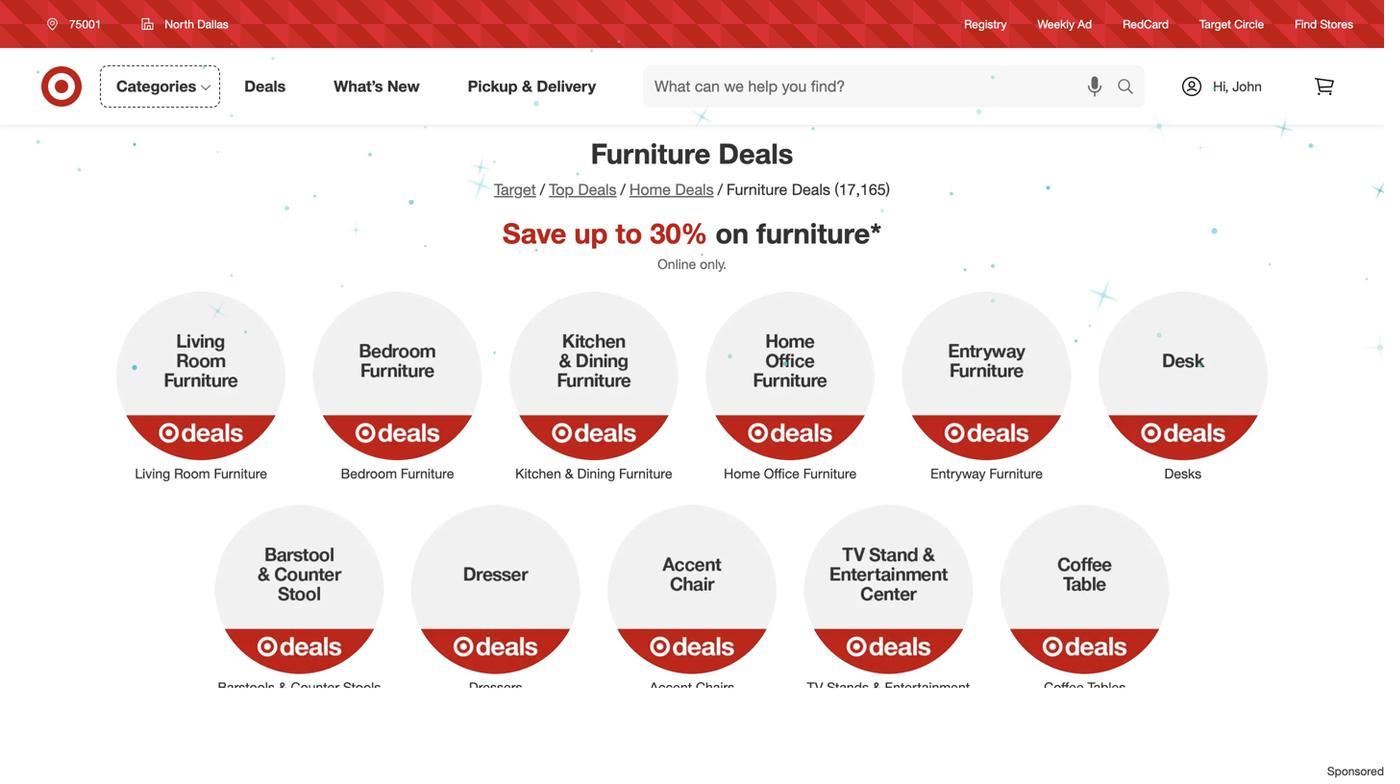 Task type: vqa. For each thing, say whether or not it's contained in the screenshot.
What can we help you find? suggestions appear below search field
yes



Task type: describe. For each thing, give the bounding box(es) containing it.
pickup
[[468, 77, 518, 96]]

75001 button
[[35, 7, 122, 41]]

office
[[764, 466, 800, 483]]

deals link
[[228, 65, 310, 108]]

tv
[[807, 679, 824, 696]]

furniture inside "link"
[[804, 466, 857, 483]]

target circle
[[1200, 17, 1265, 31]]

barstools
[[218, 679, 275, 696]]

bedroom furniture
[[341, 466, 454, 483]]

living
[[135, 466, 170, 483]]

sponsored
[[1328, 764, 1385, 779]]

categories link
[[100, 65, 220, 108]]

living room furniture link
[[103, 288, 299, 484]]

find stores link
[[1296, 16, 1354, 32]]

find stores
[[1296, 17, 1354, 31]]

0 vertical spatial target
[[1200, 17, 1232, 31]]

centers
[[865, 699, 913, 715]]

ad
[[1078, 17, 1093, 31]]

furniture right dining
[[619, 466, 673, 483]]

home deals link
[[630, 180, 714, 199]]

entryway furniture
[[931, 466, 1043, 483]]

furniture right entryway
[[990, 466, 1043, 483]]

up
[[575, 216, 608, 250]]

deals up furniture* on the top right of page
[[792, 180, 831, 199]]

30%
[[650, 216, 708, 250]]

dining
[[577, 466, 616, 483]]

registry link
[[965, 16, 1007, 32]]

north
[[165, 17, 194, 31]]

what's new link
[[318, 65, 444, 108]]

stools
[[343, 679, 381, 696]]

categories
[[116, 77, 196, 96]]

desks
[[1165, 466, 1202, 483]]

bedroom
[[341, 466, 397, 483]]

weekly
[[1038, 17, 1075, 31]]

coffee tables link
[[987, 501, 1184, 698]]

dallas
[[197, 17, 229, 31]]

accent chairs
[[650, 679, 735, 696]]

top
[[549, 180, 574, 199]]

pickup & delivery
[[468, 77, 596, 96]]

desks link
[[1085, 288, 1282, 484]]

75001
[[69, 17, 101, 31]]

furniture deals target / top deals / home deals / furniture deals (17,165)
[[494, 137, 891, 199]]

save
[[503, 216, 567, 250]]

top deals link
[[549, 180, 617, 199]]

counter
[[291, 679, 340, 696]]

hi, john
[[1214, 78, 1263, 95]]

kitchen & dining furniture link
[[496, 288, 692, 484]]

furniture up on
[[727, 180, 788, 199]]

save up to 30% on furniture* online only.
[[503, 216, 882, 273]]

accent chairs link
[[594, 501, 791, 698]]

room
[[174, 466, 210, 483]]

& for pickup
[[522, 77, 533, 96]]

deals inside deals link
[[244, 77, 286, 96]]

entertainment
[[885, 679, 971, 696]]

search button
[[1109, 65, 1155, 112]]

registry
[[965, 17, 1007, 31]]

furniture*
[[757, 216, 882, 250]]

on
[[716, 216, 749, 250]]

search
[[1109, 79, 1155, 98]]

barstools & counter stools
[[218, 679, 381, 696]]

target circle link
[[1200, 16, 1265, 32]]



Task type: locate. For each thing, give the bounding box(es) containing it.
target left circle
[[1200, 17, 1232, 31]]

deals up 30% at top
[[676, 180, 714, 199]]

living room furniture
[[135, 466, 267, 483]]

circle
[[1235, 17, 1265, 31]]

1 vertical spatial home
[[724, 466, 761, 483]]

tv stands & entertainment centers
[[807, 679, 971, 715]]

What can we help you find? suggestions appear below search field
[[643, 65, 1122, 108]]

weekly ad
[[1038, 17, 1093, 31]]

deals left what's
[[244, 77, 286, 96]]

deals right top
[[578, 180, 617, 199]]

furniture right the office
[[804, 466, 857, 483]]

stands
[[827, 679, 869, 696]]

2 horizontal spatial /
[[718, 180, 723, 199]]

home
[[630, 180, 671, 199], [724, 466, 761, 483]]

what's new
[[334, 77, 420, 96]]

home inside furniture deals target / top deals / home deals / furniture deals (17,165)
[[630, 180, 671, 199]]

1 horizontal spatial home
[[724, 466, 761, 483]]

dressers
[[469, 679, 523, 696]]

deals
[[244, 77, 286, 96], [719, 137, 794, 171], [578, 180, 617, 199], [676, 180, 714, 199], [792, 180, 831, 199]]

entryway
[[931, 466, 986, 483]]

(17,165)
[[835, 180, 891, 199]]

what's
[[334, 77, 383, 96]]

0 horizontal spatial /
[[540, 180, 545, 199]]

/ right the top deals link
[[621, 180, 626, 199]]

3 / from the left
[[718, 180, 723, 199]]

& inside the kitchen & dining furniture link
[[565, 466, 574, 483]]

target left top
[[494, 180, 536, 199]]

/
[[540, 180, 545, 199], [621, 180, 626, 199], [718, 180, 723, 199]]

home office furniture link
[[692, 288, 889, 484]]

target link
[[494, 180, 536, 199]]

& inside barstools & counter stools link
[[279, 679, 287, 696]]

furniture right room
[[214, 466, 267, 483]]

furniture
[[591, 137, 711, 171], [727, 180, 788, 199], [214, 466, 267, 483], [401, 466, 454, 483], [619, 466, 673, 483], [804, 466, 857, 483], [990, 466, 1043, 483]]

& left counter
[[279, 679, 287, 696]]

0 horizontal spatial home
[[630, 180, 671, 199]]

home office furniture
[[724, 466, 857, 483]]

entryway furniture link
[[889, 288, 1085, 484]]

furniture right the bedroom
[[401, 466, 454, 483]]

/ left top
[[540, 180, 545, 199]]

barstools & counter stools link
[[201, 501, 398, 698]]

tables
[[1088, 679, 1126, 696]]

kitchen
[[516, 466, 562, 483]]

& up the centers
[[873, 679, 882, 696]]

coffee tables
[[1045, 679, 1126, 696]]

accent
[[650, 679, 692, 696]]

north dallas button
[[129, 7, 241, 41]]

pickup & delivery link
[[452, 65, 620, 108]]

to
[[616, 216, 643, 250]]

/ up on
[[718, 180, 723, 199]]

1 / from the left
[[540, 180, 545, 199]]

only.
[[700, 256, 727, 273]]

& inside tv stands & entertainment centers
[[873, 679, 882, 696]]

furniture up home deals "link"
[[591, 137, 711, 171]]

find
[[1296, 17, 1318, 31]]

home left the office
[[724, 466, 761, 483]]

north dallas
[[165, 17, 229, 31]]

redcard
[[1124, 17, 1170, 31]]

chairs
[[696, 679, 735, 696]]

hi,
[[1214, 78, 1229, 95]]

1 vertical spatial target
[[494, 180, 536, 199]]

weekly ad link
[[1038, 16, 1093, 32]]

home up the to
[[630, 180, 671, 199]]

bedroom furniture link
[[299, 288, 496, 484]]

1 horizontal spatial target
[[1200, 17, 1232, 31]]

kitchen & dining furniture
[[516, 466, 673, 483]]

tv stands & entertainment centers link
[[791, 501, 987, 717]]

2 / from the left
[[621, 180, 626, 199]]

coffee
[[1045, 679, 1085, 696]]

& left dining
[[565, 466, 574, 483]]

1 horizontal spatial /
[[621, 180, 626, 199]]

target
[[1200, 17, 1232, 31], [494, 180, 536, 199]]

delivery
[[537, 77, 596, 96]]

john
[[1233, 78, 1263, 95]]

& right the pickup
[[522, 77, 533, 96]]

new
[[387, 77, 420, 96]]

home inside "link"
[[724, 466, 761, 483]]

0 horizontal spatial target
[[494, 180, 536, 199]]

target inside furniture deals target / top deals / home deals / furniture deals (17,165)
[[494, 180, 536, 199]]

0 vertical spatial home
[[630, 180, 671, 199]]

deals up on
[[719, 137, 794, 171]]

stores
[[1321, 17, 1354, 31]]

&
[[522, 77, 533, 96], [565, 466, 574, 483], [279, 679, 287, 696], [873, 679, 882, 696]]

& for kitchen
[[565, 466, 574, 483]]

redcard link
[[1124, 16, 1170, 32]]

& for barstools
[[279, 679, 287, 696]]

dressers link
[[398, 501, 594, 698]]

online
[[658, 256, 697, 273]]

& inside the "pickup & delivery" "link"
[[522, 77, 533, 96]]



